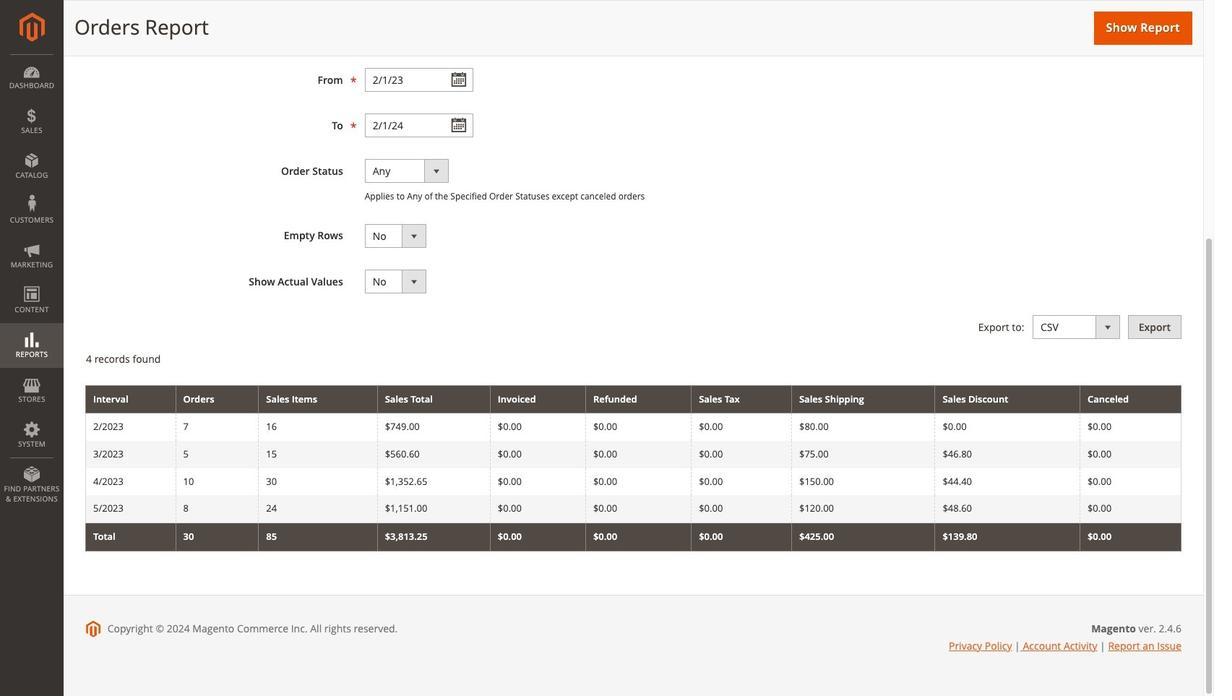 Task type: locate. For each thing, give the bounding box(es) containing it.
None text field
[[365, 68, 473, 92]]

magento admin panel image
[[19, 12, 44, 42]]

None text field
[[365, 114, 473, 138]]

menu bar
[[0, 54, 64, 511]]



